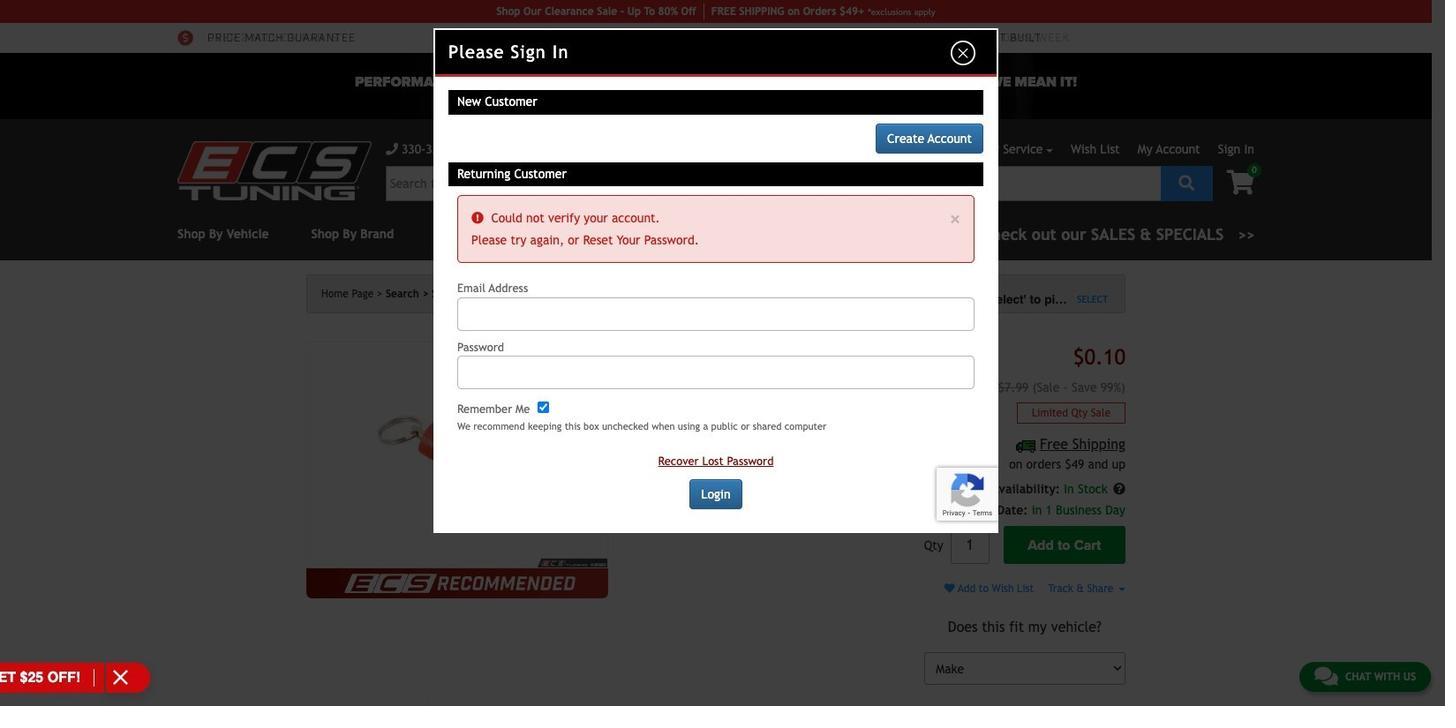 Task type: describe. For each thing, give the bounding box(es) containing it.
free shipping image
[[1016, 440, 1036, 453]]

es#3970073 - b1100031relief - relief valve for media blaster - bav auto tools - audi bmw volkswagen mercedes benz mini porsche image
[[306, 342, 609, 569]]

bav auto tools image
[[722, 446, 810, 464]]

ecs tuning recommends this product. image
[[306, 569, 609, 599]]

ecs tuning image
[[177, 141, 372, 200]]



Task type: locate. For each thing, give the bounding box(es) containing it.
None password field
[[457, 356, 975, 389]]

document
[[433, 28, 1163, 533]]

question circle image
[[1113, 483, 1126, 496]]

None email field
[[457, 297, 975, 331]]

heart image
[[944, 584, 955, 594]]

phone image
[[386, 143, 398, 155]]

None checkbox
[[538, 402, 549, 413]]

exclamation circle image
[[471, 212, 484, 224]]

search image
[[1179, 174, 1195, 190]]

alert
[[457, 195, 975, 263]]

None text field
[[951, 526, 989, 564]]

lifetime replacement program banner image
[[611, 60, 821, 104]]



Task type: vqa. For each thing, say whether or not it's contained in the screenshot.
Performance's |
no



